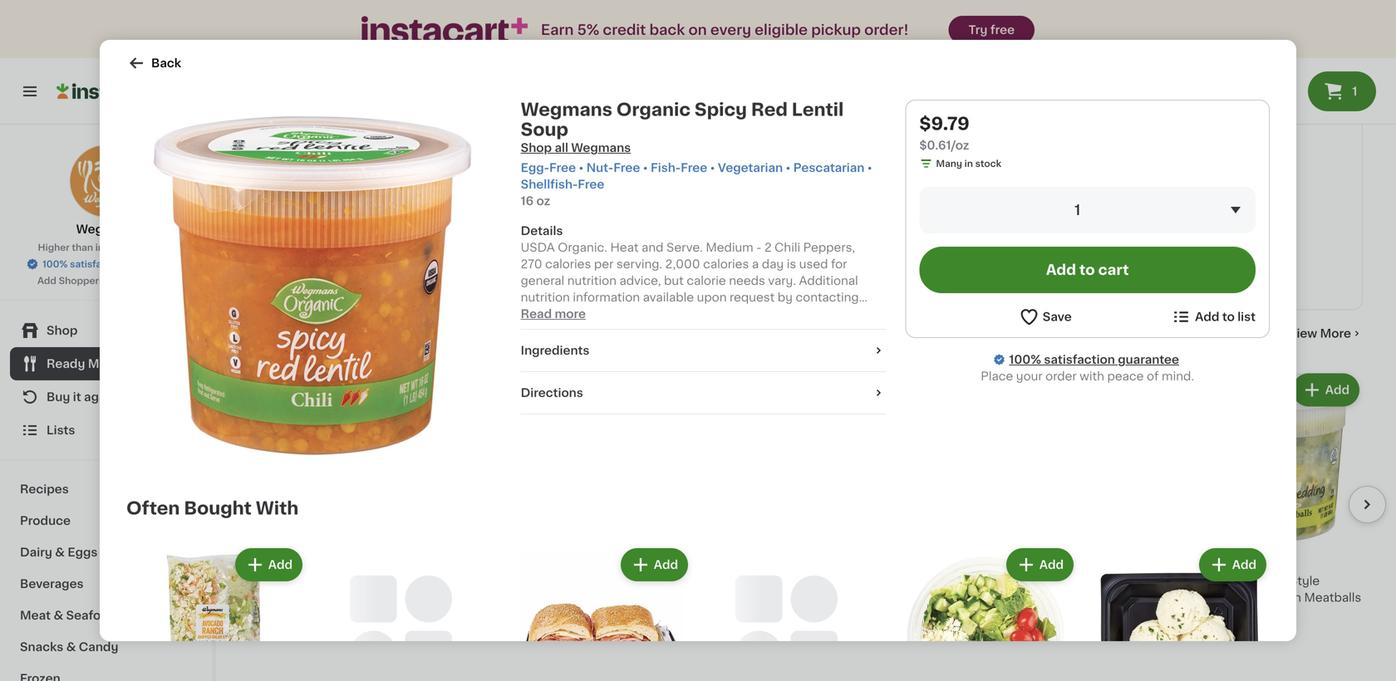 Task type: locate. For each thing, give the bounding box(es) containing it.
wegmans for wegmans organic spicy red lentil soup 16 oz
[[625, 576, 683, 587]]

classic up 'a'
[[732, 232, 775, 244]]

guarantee inside button
[[128, 260, 176, 269]]

bone up mushroom
[[1180, 216, 1211, 227]]

9
[[634, 554, 647, 571]]

16.9 inside kettle & fire bone broth, mushroom chicken 16.9 oz
[[1106, 265, 1124, 274]]

item carousel region
[[249, 364, 1386, 663]]

• left fish-
[[643, 162, 648, 174]]

09 up the cheddar on the bottom right of the page
[[1024, 554, 1037, 564]]

16.9 inside kettle & fire bone broth, classic beef 16.9 oz
[[694, 249, 713, 258]]

nutrition down the "general"
[[521, 292, 570, 303]]

1 bone from the left
[[769, 216, 800, 227]]

fire inside kettle & fire bone broth, mushroom chicken 16.9 oz
[[1156, 216, 1177, 227]]

1 vertical spatial 100%
[[1009, 354, 1042, 366]]

health.
[[433, 6, 497, 23]]

$8.09 element up 'turmeric'
[[968, 192, 1099, 213]]

1 horizontal spatial 8
[[1010, 554, 1022, 571]]

broth, inside kettle & fire bone broth, mushroom chicken 16.9 oz
[[1106, 232, 1141, 244]]

09 for wegmans italian-style wedding soup with meatballs
[[1212, 554, 1225, 564]]

3 kettle from the left
[[968, 216, 1003, 227]]

beverages
[[20, 579, 84, 590]]

often bought with
[[126, 500, 299, 517]]

fire for kettle & fire bone broth, mushroom chicken 16.9 oz
[[1156, 216, 1177, 227]]

in for wegmans organic spicy red lentil soup
[[670, 625, 679, 634]]

oz inside wegmans organic spicy red lentil soup 16 oz
[[637, 608, 648, 618]]

$ up the cheddar on the bottom right of the page
[[1004, 554, 1010, 564]]

$0.61/oz
[[920, 140, 970, 151]]

$8.09 element up wegmans chicken noodle soup 16 oz
[[813, 552, 987, 573]]

bone for kettle & fire bone broth, mushroom chicken 16.9 oz
[[1180, 216, 1211, 227]]

1 fire from the left
[[744, 216, 766, 227]]

0 vertical spatial your
[[387, 6, 429, 23]]

2 bone from the left
[[906, 216, 937, 227]]

100% up "place"
[[1009, 354, 1042, 366]]

& inside kettle & fire bone broth, mushroom chicken 16.9 oz
[[1144, 216, 1153, 227]]

directions
[[521, 387, 583, 399]]

100% satisfaction guarantee
[[42, 260, 176, 269], [1009, 354, 1179, 366]]

2 horizontal spatial 16.9
[[1106, 265, 1124, 274]]

1 vertical spatial satisfaction
[[1044, 354, 1115, 366]]

16.9 up additional
[[831, 265, 850, 274]]

0 vertical spatial 100%
[[42, 260, 68, 269]]

0 vertical spatial 100% satisfaction guarantee
[[42, 260, 176, 269]]

order!
[[865, 23, 909, 37]]

kettle for kettle & fire bone broth, mushroom chicken 16.9 oz
[[1106, 216, 1141, 227]]

every
[[711, 23, 751, 37]]

soup inside wegmans chicken noodle soup 16 oz
[[813, 592, 843, 604]]

spicy inside wegmans organic spicy red lentil soup shop all wegmans egg-free • nut-free • fish-free • vegetarian • pescatarian • shellfish-free 16 oz
[[695, 101, 747, 118]]

lentil for wegmans organic spicy red lentil soup shop all wegmans egg-free • nut-free • fish-free • vegetarian • pescatarian • shellfish-free 16 oz
[[792, 101, 844, 118]]

calories down medium
[[703, 259, 749, 270]]

16 inside wegmans organic spicy red lentil soup shop all wegmans egg-free • nut-free • fish-free • vegetarian • pescatarian • shellfish-free 16 oz
[[521, 195, 534, 207]]

guarantee up of
[[1118, 354, 1179, 366]]

contacting
[[796, 292, 859, 303]]

0 vertical spatial view more
[[1250, 15, 1326, 30]]

soup inside wegmans organic spicy red lentil soup 16 oz
[[660, 592, 690, 604]]

recipes link
[[10, 474, 202, 505]]

bone down $0.61/oz
[[906, 216, 937, 227]]

lentil down 9
[[625, 592, 657, 604]]

kettle inside kettle & fire bone broth, mushroom chicken 16.9 oz
[[1106, 216, 1141, 227]]

$9.79 element
[[437, 552, 612, 573]]

100% satisfaction guarantee up place your order with peace of mind.
[[1009, 354, 1179, 366]]

1 vertical spatial lentil
[[625, 592, 657, 604]]

stock up kettle & fire bone broth, turmeric ginger
[[976, 159, 1002, 168]]

2 8 from the left
[[1010, 554, 1022, 571]]

16.9 down 1 field
[[1106, 265, 1124, 274]]

2 classic from the left
[[869, 232, 912, 244]]

0 horizontal spatial to
[[131, 276, 141, 286]]

soups link
[[249, 324, 307, 344]]

usda
[[521, 242, 555, 254]]

$8.09 element up mushroom
[[1106, 192, 1236, 213]]

0 horizontal spatial guarantee
[[128, 260, 176, 269]]

your left order on the right bottom of page
[[1016, 371, 1043, 382]]

1 classic from the left
[[732, 232, 775, 244]]

4 $ from the left
[[1192, 554, 1198, 564]]

higher
[[38, 243, 70, 252]]

1 horizontal spatial shop
[[521, 142, 552, 154]]

fire inside kettle & fire bone broth, classic beef 16.9 oz
[[744, 216, 766, 227]]

wegmans inside wegmans organic spicy red lentil soup 16 oz
[[625, 576, 683, 587]]

lentil inside wegmans organic spicy red lentil soup 16 oz
[[625, 592, 657, 604]]

spicy inside wegmans organic spicy red lentil soup 16 oz
[[736, 576, 769, 587]]

2 fire from the left
[[882, 216, 903, 227]]

shop
[[521, 142, 552, 154], [47, 325, 78, 337]]

fire inside kettle & fire bone broth, classic chicken 16.9 oz
[[882, 216, 903, 227]]

lentil for wegmans organic spicy red lentil soup 16 oz
[[625, 592, 657, 604]]

bone for kettle & fire bone broth, classic beef 16.9 oz
[[769, 216, 800, 227]]

1 broth, from the left
[[694, 232, 729, 244]]

16 inside wegmans italian-style wedding soup with meatballs 16 oz
[[1189, 608, 1199, 618]]

3 broth, from the left
[[968, 232, 1003, 244]]

to left the list
[[1223, 311, 1235, 323]]

0 horizontal spatial 1
[[1075, 203, 1081, 217]]

to for add to cart
[[1080, 263, 1095, 277]]

chicken inside kettle & fire bone broth, mushroom chicken 16.9 oz
[[1106, 249, 1153, 261]]

1 vertical spatial nutrition
[[521, 292, 570, 303]]

0 vertical spatial view
[[1250, 15, 1285, 30]]

8 up 'wedding'
[[1198, 554, 1210, 571]]

16.9 for kettle & fire bone broth, classic chicken 16.9 oz
[[831, 265, 850, 274]]

1 horizontal spatial 16.9
[[831, 265, 850, 274]]

many in stock down wegmans organic spicy red lentil soup 16 oz
[[642, 625, 707, 634]]

1 horizontal spatial to
[[1080, 263, 1095, 277]]

lentil inside wegmans organic spicy red lentil soup shop all wegmans egg-free • nut-free • fish-free • vegetarian • pescatarian • shellfish-free 16 oz
[[792, 101, 844, 118]]

many in stock for wedding
[[1205, 625, 1271, 634]]

0 horizontal spatial calories
[[545, 259, 591, 270]]

0 horizontal spatial lentil
[[625, 592, 657, 604]]

red inside wegmans organic spicy red lentil soup shop all wegmans egg-free • nut-free • fish-free • vegetarian • pescatarian • shellfish-free 16 oz
[[751, 101, 788, 118]]

on
[[689, 23, 707, 37]]

guarantee
[[128, 260, 176, 269], [1118, 354, 1179, 366]]

3 bone from the left
[[1043, 216, 1074, 227]]

candy
[[79, 642, 118, 653]]

kettle & fire broth image
[[263, 4, 301, 41]]

1 vertical spatial your
[[1016, 371, 1043, 382]]

vary.
[[768, 275, 796, 287]]

your
[[387, 6, 429, 23], [1016, 371, 1043, 382]]

1 inside button
[[1353, 86, 1358, 97]]

1 vertical spatial view more
[[1289, 328, 1352, 340]]

in for wegmans broccoli & cheddar soup
[[1046, 625, 1054, 634]]

1 kettle from the left
[[694, 216, 729, 227]]

save
[[1043, 311, 1072, 323]]

dairy
[[20, 547, 52, 559]]

1 8 from the left
[[259, 554, 271, 571]]

satisfaction down higher than in-store prices
[[70, 260, 126, 269]]

wegmans italian-style wedding soup with meatballs 16 oz
[[1189, 576, 1362, 618]]

2 kettle from the left
[[831, 216, 866, 227]]

wegmans for wegmans broccoli & cheddar soup 16 oz
[[1001, 576, 1059, 587]]

bone up beef
[[769, 216, 800, 227]]

$ 8 09 up 'wedding'
[[1192, 554, 1225, 571]]

broth, inside kettle & fire bone broth, classic chicken 16.9 oz
[[831, 232, 866, 244]]

wegmans inside wegmans broccoli & cheddar soup 16 oz
[[1001, 576, 1059, 587]]

to left cart
[[1080, 263, 1095, 277]]

nsored
[[326, 29, 359, 38]]

4 broth, from the left
[[1106, 232, 1141, 244]]

1 horizontal spatial noodle
[[925, 576, 967, 587]]

$ 9 79
[[628, 554, 660, 571]]

1 vertical spatial guarantee
[[1118, 354, 1179, 366]]

egg-
[[521, 162, 549, 174]]

wegmans for wegmans
[[76, 224, 136, 235]]

place your order with peace of mind.
[[981, 371, 1194, 382]]

chicken inside wegmans chicken noodle soup 16 oz
[[874, 576, 922, 587]]

wegmans inside wegmans chicken noodle soup 16 oz
[[813, 576, 871, 587]]

kettle
[[694, 216, 729, 227], [831, 216, 866, 227], [968, 216, 1003, 227], [1106, 216, 1141, 227]]

kettle up medium
[[694, 216, 729, 227]]

ny
[[858, 308, 875, 320]]

italian-
[[1250, 576, 1290, 587]]

& for meat & seafood
[[54, 610, 63, 622]]

1-
[[562, 325, 572, 337]]

0 vertical spatial spicy
[[695, 101, 747, 118]]

broth, inside kettle & fire bone broth, classic beef 16.9 oz
[[694, 232, 729, 244]]

kettle up peppers,
[[831, 216, 866, 227]]

buy it again
[[47, 392, 117, 403]]

0 horizontal spatial with
[[1080, 371, 1105, 382]]

organic inside wegmans organic spicy red lentil soup 16 oz
[[686, 576, 733, 587]]

wegmans organic chicken noodle soup 16 oz
[[437, 576, 596, 618]]

your for support
[[387, 6, 429, 23]]

1 horizontal spatial 09
[[1212, 554, 1225, 564]]

4 kettle from the left
[[1106, 216, 1141, 227]]

oz inside wegmans italian-style wedding soup with meatballs 16 oz
[[1201, 608, 1212, 618]]

vegetarian
[[718, 162, 783, 174]]

wegmans link
[[69, 145, 143, 238]]

oz inside wegmans organic chicken noodle soup 16 oz
[[450, 608, 460, 618]]

bone inside kettle & fire bone broth, classic beef 16.9 oz
[[769, 216, 800, 227]]

& inside kettle & fire bone broth, classic chicken 16.9 oz
[[869, 216, 879, 227]]

$8.09 element for kettle & fire bone broth, turmeric ginger
[[968, 192, 1099, 213]]

8 for wegmans lobster bisque
[[259, 554, 271, 571]]

wegmans for wegmans organic chicken noodle soup 16 oz
[[437, 576, 495, 587]]

broth, up cart
[[1106, 232, 1141, 244]]

100% down higher
[[42, 260, 68, 269]]

1 horizontal spatial 1
[[1353, 86, 1358, 97]]

kettle inside kettle & fire bone broth, classic beef 16.9 oz
[[694, 216, 729, 227]]

& for kettle & fire bone broth, classic beef 16.9 oz
[[732, 216, 741, 227]]

oz inside kettle & fire bone broth, mushroom chicken 16.9 oz
[[1127, 265, 1138, 274]]

satisfaction inside button
[[70, 260, 126, 269]]

in down wegmans broccoli & cheddar soup 16 oz
[[1046, 625, 1054, 634]]

many in stock down wegmans broccoli & cheddar soup 16 oz
[[1017, 625, 1083, 634]]

bone inside kettle & fire bone broth, classic chicken 16.9 oz
[[906, 216, 937, 227]]

1 horizontal spatial 100% satisfaction guarantee
[[1009, 354, 1179, 366]]

0 horizontal spatial view
[[1250, 15, 1285, 30]]

$ inside $ 9 79
[[628, 554, 634, 564]]

bone inside kettle & fire bone broth, turmeric ginger
[[1043, 216, 1074, 227]]

shop inside wegmans organic spicy red lentil soup shop all wegmans egg-free • nut-free • fish-free • vegetarian • pescatarian • shellfish-free 16 oz
[[521, 142, 552, 154]]

• right the vegetarian
[[786, 162, 791, 174]]

broth, for kettle & fire bone broth, classic beef 16.9 oz
[[694, 232, 729, 244]]

0 horizontal spatial satisfaction
[[70, 260, 126, 269]]

& for kettle & fire bone broth, classic chicken 16.9 oz
[[869, 216, 879, 227]]

seafood
[[66, 610, 116, 622]]

$8.09 element for kettle & fire bone broth, classic chicken
[[831, 192, 962, 213]]

free
[[549, 162, 576, 174], [614, 162, 640, 174], [681, 162, 708, 174], [578, 179, 605, 190]]

• right pescatarian
[[868, 162, 872, 174]]

broth,
[[694, 232, 729, 244], [831, 232, 866, 244], [968, 232, 1003, 244], [1106, 232, 1141, 244]]

• left the vegetarian
[[710, 162, 715, 174]]

0 vertical spatial more
[[1288, 15, 1326, 30]]

classic inside kettle & fire bone broth, classic beef 16.9 oz
[[732, 232, 775, 244]]

16
[[521, 195, 534, 207], [249, 592, 259, 601], [437, 608, 447, 618], [625, 608, 635, 618], [813, 608, 823, 618], [1001, 608, 1011, 618], [1189, 608, 1199, 618]]

many down wegmans organic spicy red lentil soup 16 oz
[[642, 625, 668, 634]]

1 calories from the left
[[545, 259, 591, 270]]

soup
[[521, 121, 569, 138], [483, 592, 513, 604], [660, 592, 690, 604], [813, 592, 843, 604], [1054, 592, 1085, 604], [1244, 592, 1274, 604]]

broth, up the 2,000 on the top of the page
[[694, 232, 729, 244]]

2 horizontal spatial to
[[1223, 311, 1235, 323]]

many
[[936, 159, 963, 168], [642, 625, 668, 634], [1017, 625, 1044, 634], [1205, 625, 1232, 634]]

kettle for kettle & fire bone broth, classic chicken 16.9 oz
[[831, 216, 866, 227]]

1 09 from the left
[[1024, 554, 1037, 564]]

wegmans inside usda organic. heat and serve. medium - 2 chili peppers, 270 calories per serving. 2,000 calories a day is used for general nutrition advice, but calorie needs vary. additional nutrition information available upon request by contacting wegmans food markets, 1500 brooks avenue, rochester, ny 14624, 1-800-wegmans, comments@wegmans.com.
[[521, 308, 579, 320]]

0 vertical spatial satisfaction
[[70, 260, 126, 269]]

cart
[[1099, 263, 1129, 277]]

stock for wegmans organic spicy red lentil soup
[[681, 625, 707, 634]]

wegmans inside the wegmans lobster bisque 16 oz
[[249, 576, 308, 587]]

0 vertical spatial guarantee
[[128, 260, 176, 269]]

try free
[[969, 24, 1015, 36]]

fire inside kettle & fire bone broth, turmeric ginger
[[1019, 216, 1040, 227]]

broth, up ginger on the top right of the page
[[968, 232, 1003, 244]]

1 $ from the left
[[253, 554, 259, 564]]

soup inside wegmans organic spicy red lentil soup shop all wegmans egg-free • nut-free • fish-free • vegetarian • pescatarian • shellfish-free 16 oz
[[521, 121, 569, 138]]

wegmans inside wegmans italian-style wedding soup with meatballs 16 oz
[[1189, 576, 1247, 587]]

day
[[762, 259, 784, 270]]

0 horizontal spatial 09
[[1024, 554, 1037, 564]]

bone up 'turmeric'
[[1043, 216, 1074, 227]]

16 inside wegmans organic chicken noodle soup 16 oz
[[437, 608, 447, 618]]

0 vertical spatial red
[[751, 101, 788, 118]]

4 • from the left
[[786, 162, 791, 174]]

wegmans inside wegmans organic spicy red lentil soup shop all wegmans egg-free • nut-free • fish-free • vegetarian • pescatarian • shellfish-free 16 oz
[[521, 101, 613, 118]]

$8.09 element inside item carousel region
[[813, 552, 987, 573]]

red
[[751, 101, 788, 118], [772, 576, 795, 587]]

your left "health."
[[387, 6, 429, 23]]

$ up 'wedding'
[[1192, 554, 1198, 564]]

chicken
[[831, 249, 879, 261], [1106, 249, 1153, 261], [548, 576, 596, 587], [874, 576, 922, 587]]

with down 100% satisfaction guarantee link at the right bottom of page
[[1080, 371, 1105, 382]]

kettle inside kettle & fire bone broth, turmeric ginger
[[968, 216, 1003, 227]]

peppers,
[[803, 242, 855, 254]]

16 inside wegmans organic spicy red lentil soup 16 oz
[[625, 608, 635, 618]]

16.9 down the details button
[[694, 249, 713, 258]]

stock down wegmans organic spicy red lentil soup 16 oz
[[681, 625, 707, 634]]

nut-
[[587, 162, 614, 174]]

broth, inside kettle & fire bone broth, turmeric ginger
[[968, 232, 1003, 244]]

many down $0.61/oz
[[936, 159, 963, 168]]

fire for kettle & fire bone broth, turmeric ginger
[[1019, 216, 1040, 227]]

wegmans inside the wegmans "link"
[[76, 224, 136, 235]]

2 • from the left
[[643, 162, 648, 174]]

8 for wegmans broccoli & cheddar soup
[[1010, 554, 1022, 571]]

8 left 69
[[259, 554, 271, 571]]

stock
[[976, 159, 1002, 168], [681, 625, 707, 634], [1057, 625, 1083, 634], [1245, 625, 1271, 634]]

is
[[787, 259, 796, 270]]

store
[[108, 243, 132, 252]]

2 $ 8 09 from the left
[[1192, 554, 1225, 571]]

oz inside kettle & fire bone broth, classic chicken 16.9 oz
[[852, 265, 863, 274]]

wegmans lobster bisque 16 oz
[[249, 576, 399, 601]]

medium
[[706, 242, 754, 254]]

1 $ 8 09 from the left
[[1004, 554, 1037, 571]]

3 fire from the left
[[1019, 216, 1040, 227]]

guarantee up save
[[128, 260, 176, 269]]

bone for kettle & fire bone broth, turmeric ginger
[[1043, 216, 1074, 227]]

soup inside wegmans broccoli & cheddar soup 16 oz
[[1054, 592, 1085, 604]]

3 $ from the left
[[1004, 554, 1010, 564]]

0 horizontal spatial your
[[387, 6, 429, 23]]

eligible
[[755, 23, 808, 37]]

kettle up cart
[[1106, 216, 1141, 227]]

in down 'wedding'
[[1234, 625, 1242, 634]]

1 horizontal spatial $ 8 09
[[1192, 554, 1225, 571]]

0 vertical spatial noodle
[[925, 576, 967, 587]]

1 vertical spatial view
[[1289, 328, 1318, 340]]

8 up the cheddar on the bottom right of the page
[[1010, 554, 1022, 571]]

4 bone from the left
[[1180, 216, 1211, 227]]

ginger
[[968, 249, 1008, 261]]

0 horizontal spatial 100%
[[42, 260, 68, 269]]

& inside kettle & fire bone broth, turmeric ginger
[[1006, 216, 1016, 227]]

1 vertical spatial 1
[[1075, 203, 1081, 217]]

eggs
[[68, 547, 98, 559]]

to left save
[[131, 276, 141, 286]]

peace
[[1108, 371, 1144, 382]]

2 calories from the left
[[703, 259, 749, 270]]

snacks
[[20, 642, 63, 653]]

broth, for kettle & fire bone broth, turmeric ginger
[[968, 232, 1003, 244]]

None search field
[[238, 68, 728, 115]]

spicy for wegmans organic spicy red lentil soup shop all wegmans egg-free • nut-free • fish-free • vegetarian • pescatarian • shellfish-free 16 oz
[[695, 101, 747, 118]]

soup inside wegmans organic chicken noodle soup 16 oz
[[483, 592, 513, 604]]

many down 'wedding'
[[1205, 625, 1232, 634]]

broth, up for
[[831, 232, 866, 244]]

organic for wegmans organic chicken noodle soup 16 oz
[[498, 576, 545, 587]]

product group containing wegmans chicken noodle soup
[[813, 370, 987, 620]]

1 vertical spatial red
[[772, 576, 795, 587]]

many for wegmans italian-style wedding soup with meatballs
[[1205, 625, 1232, 634]]

by
[[778, 292, 793, 303]]

$8.09 element up kettle & fire bone broth, classic chicken 16.9 oz
[[831, 192, 962, 213]]

0 horizontal spatial 100% satisfaction guarantee
[[42, 260, 176, 269]]

$ inside $ 8 69
[[253, 554, 259, 564]]

0 horizontal spatial 8
[[259, 554, 271, 571]]

read more
[[521, 308, 586, 320]]

wegmans inside wegmans organic chicken noodle soup 16 oz
[[437, 576, 495, 587]]

classic right peppers,
[[869, 232, 912, 244]]

2
[[765, 242, 772, 254]]

in down wegmans organic spicy red lentil soup 16 oz
[[670, 625, 679, 634]]

$ left 79
[[628, 554, 634, 564]]

with inside wegmans italian-style wedding soup with meatballs 16 oz
[[1277, 592, 1302, 604]]

0 vertical spatial 1
[[1353, 86, 1358, 97]]

2 $ from the left
[[628, 554, 634, 564]]

add to cart button
[[920, 247, 1256, 293]]

3 8 from the left
[[1198, 554, 1210, 571]]

0 vertical spatial shop
[[521, 142, 552, 154]]

spicy for wegmans organic spicy red lentil soup 16 oz
[[736, 576, 769, 587]]

1 horizontal spatial your
[[1016, 371, 1043, 382]]

brooks
[[700, 308, 740, 320]]

in down $0.61/oz
[[965, 159, 973, 168]]

09 up 'wedding'
[[1212, 554, 1225, 564]]

oz inside the wegmans lobster bisque 16 oz
[[262, 592, 273, 601]]

lentil up pescatarian
[[792, 101, 844, 118]]

oz inside wegmans chicken noodle soup 16 oz
[[825, 608, 836, 618]]

your inside "support your health. spo nsored"
[[387, 6, 429, 23]]

0 horizontal spatial 16.9
[[694, 249, 713, 258]]

product group
[[249, 370, 424, 603], [437, 370, 612, 620], [813, 370, 987, 620], [1001, 370, 1175, 640], [1189, 370, 1363, 640], [126, 545, 306, 682], [512, 545, 692, 682], [898, 545, 1077, 682], [1091, 545, 1270, 682]]

2 broth, from the left
[[831, 232, 866, 244]]

red for wegmans organic spicy red lentil soup 16 oz
[[772, 576, 795, 587]]

• left "nut-"
[[579, 162, 584, 174]]

view
[[1250, 15, 1285, 30], [1289, 328, 1318, 340]]

2 horizontal spatial 8
[[1198, 554, 1210, 571]]

100% satisfaction guarantee button
[[26, 254, 186, 271]]

calories down organic.
[[545, 259, 591, 270]]

your for place
[[1016, 371, 1043, 382]]

5 • from the left
[[868, 162, 872, 174]]

add to list
[[1195, 311, 1256, 323]]

chicken inside kettle & fire bone broth, classic chicken 16.9 oz
[[831, 249, 879, 261]]

1 vertical spatial with
[[1277, 592, 1302, 604]]

16.9 inside kettle & fire bone broth, classic chicken 16.9 oz
[[831, 265, 850, 274]]

4 fire from the left
[[1156, 216, 1177, 227]]

shellfish-
[[521, 179, 578, 190]]

kettle inside kettle & fire bone broth, classic chicken 16.9 oz
[[831, 216, 866, 227]]

many down the cheddar on the bottom right of the page
[[1017, 625, 1044, 634]]

beef
[[778, 232, 805, 244]]

shop up egg-
[[521, 142, 552, 154]]

satisfaction up place your order with peace of mind.
[[1044, 354, 1115, 366]]

classic inside kettle & fire bone broth, classic chicken 16.9 oz
[[869, 232, 912, 244]]

free down all
[[549, 162, 576, 174]]

1 field
[[920, 187, 1256, 234]]

stock down wegmans italian-style wedding soup with meatballs 16 oz
[[1245, 625, 1271, 634]]

1 horizontal spatial with
[[1277, 592, 1302, 604]]

stock down wegmans broccoli & cheddar soup 16 oz
[[1057, 625, 1083, 634]]

spicy
[[695, 101, 747, 118], [736, 576, 769, 587]]

1 horizontal spatial classic
[[869, 232, 912, 244]]

shop down the shoppers
[[47, 325, 78, 337]]

red inside wegmans organic spicy red lentil soup 16 oz
[[772, 576, 795, 587]]

1 vertical spatial spicy
[[736, 576, 769, 587]]

bone inside kettle & fire bone broth, mushroom chicken 16.9 oz
[[1180, 216, 1211, 227]]

with down "style"
[[1277, 592, 1302, 604]]

but
[[664, 275, 684, 287]]

0 horizontal spatial noodle
[[437, 592, 480, 604]]

0 horizontal spatial $ 8 09
[[1004, 554, 1037, 571]]

add to list button
[[1171, 307, 1256, 327]]

$ left 69
[[253, 554, 259, 564]]

1 horizontal spatial satisfaction
[[1044, 354, 1115, 366]]

higher than in-store prices
[[38, 243, 164, 252]]

soup inside wegmans italian-style wedding soup with meatballs 16 oz
[[1244, 592, 1274, 604]]

100% satisfaction guarantee up add shoppers club to save link
[[42, 260, 176, 269]]

1 button
[[1308, 71, 1376, 111]]

$ 8 09 up the cheddar on the bottom right of the page
[[1004, 554, 1037, 571]]

$8.09 element
[[831, 192, 962, 213], [968, 192, 1099, 213], [1106, 192, 1236, 213], [813, 552, 987, 573]]

many in stock down 'wedding'
[[1205, 625, 1271, 634]]

nutrition down per
[[568, 275, 617, 287]]

kettle up ginger on the top right of the page
[[968, 216, 1003, 227]]

fire
[[744, 216, 766, 227], [882, 216, 903, 227], [1019, 216, 1040, 227], [1156, 216, 1177, 227]]

organic inside wegmans organic spicy red lentil soup shop all wegmans egg-free • nut-free • fish-free • vegetarian • pescatarian • shellfish-free 16 oz
[[617, 101, 691, 118]]

many for wegmans broccoli & cheddar soup
[[1017, 625, 1044, 634]]

view more inside view more link
[[1289, 328, 1352, 340]]

wegmans for wegmans lobster bisque 16 oz
[[249, 576, 308, 587]]

0 horizontal spatial classic
[[732, 232, 775, 244]]

& for snacks & candy
[[66, 642, 76, 653]]

$ 8 09
[[1004, 554, 1037, 571], [1192, 554, 1225, 571]]

organic inside wegmans organic chicken noodle soup 16 oz
[[498, 576, 545, 587]]

0 vertical spatial lentil
[[792, 101, 844, 118]]

organic for wegmans organic spicy red lentil soup 16 oz
[[686, 576, 733, 587]]

1 vertical spatial noodle
[[437, 592, 480, 604]]

1 horizontal spatial lentil
[[792, 101, 844, 118]]

& inside kettle & fire bone broth, classic beef 16.9 oz
[[732, 216, 741, 227]]

1 vertical spatial shop
[[47, 325, 78, 337]]

classic
[[732, 232, 775, 244], [869, 232, 912, 244]]

& inside wegmans broccoli & cheddar soup 16 oz
[[1113, 576, 1122, 587]]

information
[[573, 292, 640, 303]]

2 09 from the left
[[1212, 554, 1225, 564]]

1 horizontal spatial calories
[[703, 259, 749, 270]]

mind.
[[1162, 371, 1194, 382]]



Task type: vqa. For each thing, say whether or not it's contained in the screenshot.
60
no



Task type: describe. For each thing, give the bounding box(es) containing it.
shop link
[[10, 314, 202, 347]]

many in stock down $0.61/oz
[[936, 159, 1002, 168]]

800-
[[572, 325, 601, 337]]

more
[[555, 308, 586, 320]]

$ for wegmans organic spicy red lentil soup
[[628, 554, 634, 564]]

oz inside wegmans organic spicy red lentil soup shop all wegmans egg-free • nut-free • fish-free • vegetarian • pescatarian • shellfish-free 16 oz
[[537, 195, 550, 207]]

heat
[[611, 242, 639, 254]]

mushroom
[[1144, 232, 1206, 244]]

1 horizontal spatial 100%
[[1009, 354, 1042, 366]]

& for kettle & fire bone broth, mushroom chicken 16.9 oz
[[1144, 216, 1153, 227]]

buy
[[47, 392, 70, 403]]

0 vertical spatial nutrition
[[568, 275, 617, 287]]

270
[[521, 259, 542, 270]]

1 vertical spatial 100% satisfaction guarantee
[[1009, 354, 1179, 366]]

16 inside the wegmans lobster bisque 16 oz
[[249, 592, 259, 601]]

kettle & fire bone broth, classic chicken 16.9 oz
[[831, 216, 937, 274]]

1 horizontal spatial guarantee
[[1118, 354, 1179, 366]]

$ for wegmans lobster bisque
[[253, 554, 259, 564]]

kettle & fire bone broth, turmeric ginger button
[[968, 54, 1099, 296]]

1500
[[668, 308, 697, 320]]

pescatarian
[[794, 162, 865, 174]]

16.9 for kettle & fire bone broth, mushroom chicken 16.9 oz
[[1106, 265, 1124, 274]]

bisque
[[358, 576, 399, 587]]

$8.09 element for wegmans chicken noodle soup
[[813, 552, 987, 573]]

spo
[[308, 29, 326, 38]]

than
[[72, 243, 93, 252]]

instacart plus icon image
[[362, 16, 528, 44]]

earn
[[541, 23, 574, 37]]

classic for chicken
[[869, 232, 912, 244]]

stock for wegmans broccoli & cheddar soup
[[1057, 625, 1083, 634]]

0 vertical spatial with
[[1080, 371, 1105, 382]]

free
[[991, 24, 1015, 36]]

directions button
[[521, 385, 886, 401]]

buy it again link
[[10, 381, 202, 414]]

lobster
[[311, 576, 355, 587]]

comments@wegmans.com.
[[672, 325, 837, 337]]

$ 8 09 for wegmans broccoli & cheddar soup
[[1004, 554, 1037, 571]]

beverages link
[[10, 569, 202, 600]]

8 for wegmans italian-style wedding soup with meatballs
[[1198, 554, 1210, 571]]

chicken inside wegmans organic chicken noodle soup 16 oz
[[548, 576, 596, 587]]

all
[[555, 142, 568, 154]]

snacks & candy
[[20, 642, 118, 653]]

79
[[648, 554, 660, 564]]

turmeric
[[1006, 232, 1058, 244]]

noodle inside wegmans organic chicken noodle soup 16 oz
[[437, 592, 480, 604]]

16 inside wegmans chicken noodle soup 16 oz
[[813, 608, 823, 618]]

$ for wegmans italian-style wedding soup with meatballs
[[1192, 554, 1198, 564]]

serve.
[[667, 242, 703, 254]]

100% satisfaction guarantee link
[[1009, 352, 1179, 368]]

needs
[[729, 275, 765, 287]]

prices
[[135, 243, 164, 252]]

instacart logo image
[[57, 81, 156, 101]]

$9.79
[[920, 115, 970, 133]]

1 • from the left
[[579, 162, 584, 174]]

back
[[151, 57, 181, 69]]

to for add to list
[[1223, 311, 1235, 323]]

16 inside wegmans broccoli & cheddar soup 16 oz
[[1001, 608, 1011, 618]]

style
[[1290, 576, 1320, 587]]

kettle & fire bone broth, turmeric ginger
[[968, 216, 1074, 261]]

add shoppers club to save
[[37, 276, 165, 286]]

wegmans for wegmans chicken noodle soup 16 oz
[[813, 576, 871, 587]]

organic.
[[558, 242, 608, 254]]

broccoli
[[1062, 576, 1110, 587]]

16.9 for kettle & fire bone broth, classic beef 16.9 oz
[[694, 249, 713, 258]]

save
[[143, 276, 165, 286]]

bone for kettle & fire bone broth, classic chicken 16.9 oz
[[906, 216, 937, 227]]

chili
[[775, 242, 801, 254]]

kettle & fire bone broth, mushroom chicken 16.9 oz
[[1106, 216, 1211, 274]]

wegmans for wegmans italian-style wedding soup with meatballs 16 oz
[[1189, 576, 1247, 587]]

many in stock for cheddar
[[1017, 625, 1083, 634]]

1 vertical spatial more
[[1320, 328, 1352, 340]]

in for wegmans italian-style wedding soup with meatballs
[[1234, 625, 1242, 634]]

try
[[969, 24, 988, 36]]

produce link
[[10, 505, 202, 537]]

ingredients button
[[521, 342, 886, 359]]

100% satisfaction guarantee inside button
[[42, 260, 176, 269]]

$8.09 element for kettle & fire bone broth, mushroom chicken
[[1106, 192, 1236, 213]]

100% inside button
[[42, 260, 68, 269]]

broth, for kettle & fire bone broth, mushroom chicken 16.9 oz
[[1106, 232, 1141, 244]]

support
[[308, 6, 383, 23]]

order
[[1046, 371, 1077, 382]]

09 for wegmans broccoli & cheddar soup
[[1024, 554, 1037, 564]]

3 • from the left
[[710, 162, 715, 174]]

upon
[[697, 292, 727, 303]]

organic for wegmans organic spicy red lentil soup shop all wegmans egg-free • nut-free • fish-free • vegetarian • pescatarian • shellfish-free 16 oz
[[617, 101, 691, 118]]

& for kettle & fire bone broth, turmeric ginger
[[1006, 216, 1016, 227]]

wedding
[[1189, 592, 1241, 604]]

69
[[273, 554, 285, 564]]

kettle for kettle & fire bone broth, classic beef 16.9 oz
[[694, 216, 729, 227]]

produce
[[20, 515, 71, 527]]

1 horizontal spatial view
[[1289, 328, 1318, 340]]

lists
[[47, 425, 75, 436]]

read more button
[[521, 306, 586, 323]]

additional
[[799, 275, 858, 287]]

for
[[831, 259, 847, 270]]

fire for kettle & fire bone broth, classic beef 16.9 oz
[[744, 216, 766, 227]]

of
[[1147, 371, 1159, 382]]

free down "nut-"
[[578, 179, 605, 190]]

broth, for kettle & fire bone broth, classic chicken 16.9 oz
[[831, 232, 866, 244]]

many for wegmans organic spicy red lentil soup
[[642, 625, 668, 634]]

pickup
[[811, 23, 861, 37]]

used
[[799, 259, 828, 270]]

2,000
[[666, 259, 700, 270]]

many in stock for red
[[642, 625, 707, 634]]

again
[[84, 392, 117, 403]]

per
[[594, 259, 614, 270]]

oz inside wegmans broccoli & cheddar soup 16 oz
[[1013, 608, 1024, 618]]

noodle inside wegmans chicken noodle soup 16 oz
[[925, 576, 967, 587]]

wegmans
[[571, 142, 631, 154]]

meat
[[20, 610, 51, 622]]

free down wegmans at the left top of the page
[[614, 162, 640, 174]]

red for wegmans organic spicy red lentil soup shop all wegmans egg-free • nut-free • fish-free • vegetarian • pescatarian • shellfish-free 16 oz
[[751, 101, 788, 118]]

add to cart
[[1046, 263, 1129, 277]]

$ 8 09 for wegmans italian-style wedding soup with meatballs
[[1192, 554, 1225, 571]]

wegmans for wegmans organic spicy red lentil soup shop all wegmans egg-free • nut-free • fish-free • vegetarian • pescatarian • shellfish-free 16 oz
[[521, 101, 613, 118]]

oz inside kettle & fire bone broth, classic beef 16.9 oz
[[715, 249, 726, 258]]

0 horizontal spatial shop
[[47, 325, 78, 337]]

1 inside field
[[1075, 203, 1081, 217]]

it
[[73, 392, 81, 403]]

& for dairy & eggs
[[55, 547, 65, 559]]

kettle for kettle & fire bone broth, turmeric ginger
[[968, 216, 1003, 227]]

meat & seafood
[[20, 610, 116, 622]]

place
[[981, 371, 1013, 382]]

free left the vegetarian
[[681, 162, 708, 174]]

add shoppers club to save link
[[37, 274, 175, 288]]

details button
[[521, 223, 886, 239]]

fish-
[[651, 162, 681, 174]]

service type group
[[750, 75, 926, 108]]

food
[[582, 308, 612, 320]]

wegmans organic spicy red lentil soup image
[[140, 113, 485, 459]]

fire for kettle & fire bone broth, classic chicken 16.9 oz
[[882, 216, 903, 227]]

ingredients
[[521, 345, 590, 357]]

usda organic. heat and serve. medium - 2 chili peppers, 270 calories per serving. 2,000 calories a day is used for general nutrition advice, but calorie needs vary. additional nutrition information available upon request by contacting wegmans food markets, 1500 brooks avenue, rochester, ny 14624, 1-800-wegmans, comments@wegmans.com.
[[521, 242, 875, 337]]

details
[[521, 225, 563, 237]]

general
[[521, 275, 565, 287]]

wegmans logo image
[[69, 145, 143, 218]]

rochester,
[[792, 308, 856, 320]]

with
[[256, 500, 299, 517]]

club
[[106, 276, 129, 286]]

$ for wegmans broccoli & cheddar soup
[[1004, 554, 1010, 564]]

$ 8 69
[[253, 554, 285, 571]]

support your health. spo nsored
[[308, 6, 497, 38]]

classic for beef
[[732, 232, 775, 244]]

higher than in-store prices link
[[38, 241, 174, 254]]

a
[[752, 259, 759, 270]]

stock for wegmans italian-style wedding soup with meatballs
[[1245, 625, 1271, 634]]

recipes
[[20, 484, 69, 495]]



